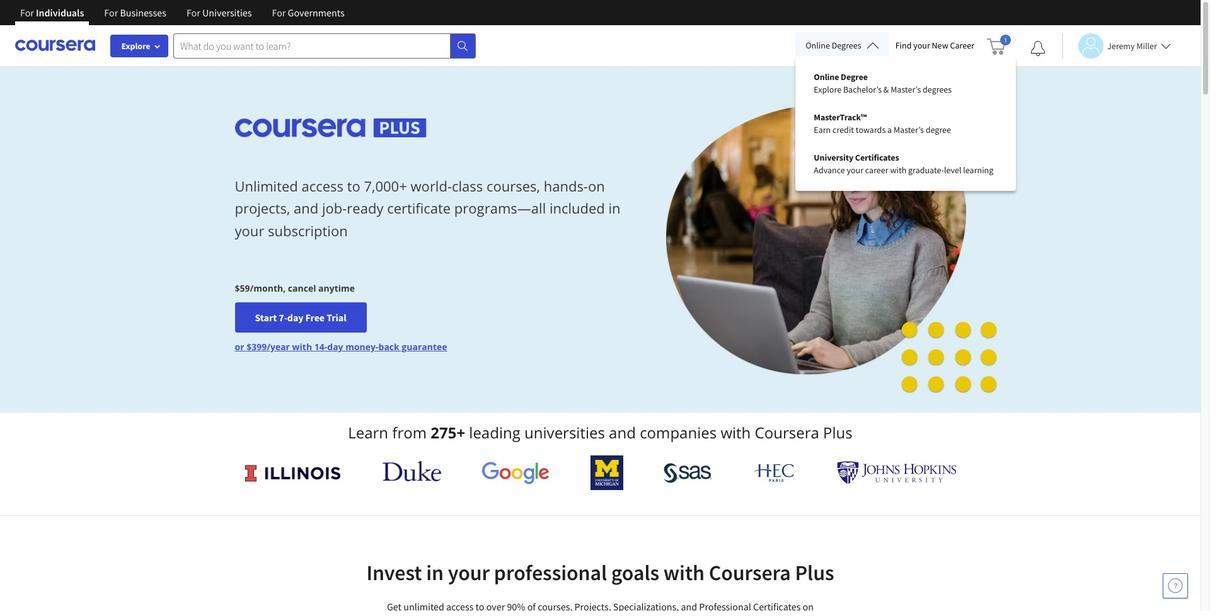 Task type: describe. For each thing, give the bounding box(es) containing it.
professional
[[494, 560, 607, 587]]

coursera plus image
[[235, 118, 427, 137]]

learn from 275+ leading universities and companies with coursera plus
[[348, 423, 853, 443]]

new
[[932, 40, 949, 51]]

universities
[[202, 6, 252, 19]]

access
[[302, 177, 344, 196]]

mastertrack™ earn credit towards a master's degree
[[814, 112, 952, 136]]

start 7-day free trial button
[[235, 303, 367, 333]]

start
[[255, 312, 277, 324]]

in inside "unlimited access to 7,000+ world-class courses, hands-on projects, and job-ready certificate programs—all included in your subscription"
[[609, 199, 621, 218]]

shopping cart: 1 item image
[[988, 35, 1012, 55]]

businesses
[[120, 6, 166, 19]]

invest in your professional goals with coursera plus
[[367, 560, 835, 587]]

university of illinois at urbana-champaign image
[[244, 463, 342, 483]]

online degrees button
[[796, 32, 890, 59]]

for for universities
[[187, 6, 200, 19]]

university of michigan image
[[591, 456, 624, 491]]

bachelor's
[[844, 84, 882, 95]]

or
[[235, 341, 244, 353]]

certificate
[[387, 199, 451, 218]]

online for online degree explore bachelor's & master's degrees
[[814, 71, 840, 83]]

on
[[588, 177, 605, 196]]

degrees
[[832, 40, 862, 51]]

and inside "unlimited access to 7,000+ world-class courses, hands-on projects, and job-ready certificate programs—all included in your subscription"
[[294, 199, 319, 218]]

with inside university certificates advance your career with graduate-level learning
[[891, 165, 907, 176]]

275+
[[431, 423, 465, 443]]

job-
[[322, 199, 347, 218]]

subscription
[[268, 221, 348, 240]]

degree
[[926, 124, 952, 136]]

to
[[347, 177, 361, 196]]

find
[[896, 40, 912, 51]]

miller
[[1137, 40, 1158, 51]]

/year
[[267, 341, 290, 353]]

for governments
[[272, 6, 345, 19]]

learning
[[964, 165, 994, 176]]

from
[[392, 423, 427, 443]]

online degree explore bachelor's & master's degrees
[[814, 71, 952, 95]]

$399
[[247, 341, 267, 353]]

or $399 /year with 14-day money-back guarantee
[[235, 341, 448, 353]]

cancel
[[288, 283, 316, 295]]

trial
[[327, 312, 347, 324]]

What do you want to learn? text field
[[173, 33, 451, 58]]

start 7-day free trial
[[255, 312, 347, 324]]

for for businesses
[[104, 6, 118, 19]]

world-
[[411, 177, 452, 196]]

with right goals
[[664, 560, 705, 587]]

programs—all
[[455, 199, 546, 218]]

duke university image
[[383, 462, 442, 482]]

individuals
[[36, 6, 84, 19]]

back
[[379, 341, 400, 353]]

master's for a
[[894, 124, 925, 136]]

graduate-
[[909, 165, 945, 176]]

unlimited
[[235, 177, 298, 196]]

companies
[[640, 423, 717, 443]]

leading
[[469, 423, 521, 443]]

career
[[866, 165, 889, 176]]

advance
[[814, 165, 846, 176]]

guarantee
[[402, 341, 448, 353]]

master's for &
[[891, 84, 922, 95]]

1 horizontal spatial and
[[609, 423, 636, 443]]

online degrees menu
[[804, 63, 1009, 184]]

find your new career link
[[890, 38, 981, 54]]

hec paris image
[[753, 460, 797, 486]]



Task type: locate. For each thing, give the bounding box(es) containing it.
degrees
[[923, 84, 952, 95]]

for left universities
[[187, 6, 200, 19]]

money-
[[346, 341, 379, 353]]

explore inside online degree explore bachelor's & master's degrees
[[814, 84, 842, 95]]

your inside university certificates advance your career with graduate-level learning
[[847, 165, 864, 176]]

1 horizontal spatial explore
[[814, 84, 842, 95]]

1 horizontal spatial day
[[327, 341, 343, 353]]

0 vertical spatial day
[[287, 312, 304, 324]]

projects,
[[235, 199, 290, 218]]

0 vertical spatial explore
[[121, 40, 150, 52]]

in right invest
[[426, 560, 444, 587]]

0 vertical spatial and
[[294, 199, 319, 218]]

1 vertical spatial master's
[[894, 124, 925, 136]]

1 vertical spatial in
[[426, 560, 444, 587]]

class
[[452, 177, 483, 196]]

unlimited access to 7,000+ world-class courses, hands-on projects, and job-ready certificate programs—all included in your subscription
[[235, 177, 621, 240]]

online for online degrees
[[806, 40, 831, 51]]

7-
[[279, 312, 287, 324]]

find your new career
[[896, 40, 975, 51]]

explore button
[[110, 35, 168, 57]]

3 for from the left
[[187, 6, 200, 19]]

day left money-
[[327, 341, 343, 353]]

in right included
[[609, 199, 621, 218]]

0 horizontal spatial and
[[294, 199, 319, 218]]

&
[[884, 84, 889, 95]]

0 horizontal spatial explore
[[121, 40, 150, 52]]

day
[[287, 312, 304, 324], [327, 341, 343, 353]]

1 vertical spatial day
[[327, 341, 343, 353]]

1 vertical spatial and
[[609, 423, 636, 443]]

free
[[306, 312, 325, 324]]

sas image
[[664, 463, 713, 483]]

explore down degree
[[814, 84, 842, 95]]

coursera
[[755, 423, 820, 443], [709, 560, 791, 587]]

0 horizontal spatial day
[[287, 312, 304, 324]]

towards
[[856, 124, 886, 136]]

master's right &
[[891, 84, 922, 95]]

university certificates advance your career with graduate-level learning
[[814, 152, 994, 176]]

career
[[951, 40, 975, 51]]

0 vertical spatial master's
[[891, 84, 922, 95]]

None search field
[[173, 33, 476, 58]]

and
[[294, 199, 319, 218], [609, 423, 636, 443]]

14-
[[315, 341, 327, 353]]

banner navigation
[[10, 0, 355, 35]]

0 vertical spatial in
[[609, 199, 621, 218]]

1 vertical spatial coursera
[[709, 560, 791, 587]]

7,000+
[[364, 177, 407, 196]]

for universities
[[187, 6, 252, 19]]

master's right a
[[894, 124, 925, 136]]

your inside "unlimited access to 7,000+ world-class courses, hands-on projects, and job-ready certificate programs—all included in your subscription"
[[235, 221, 264, 240]]

explore down for businesses
[[121, 40, 150, 52]]

for for individuals
[[20, 6, 34, 19]]

for individuals
[[20, 6, 84, 19]]

a
[[888, 124, 892, 136]]

jeremy miller button
[[1063, 33, 1172, 58]]

anytime
[[319, 283, 355, 295]]

governments
[[288, 6, 345, 19]]

for for governments
[[272, 6, 286, 19]]

master's inside online degree explore bachelor's & master's degrees
[[891, 84, 922, 95]]

johns hopkins university image
[[838, 462, 958, 485]]

1 for from the left
[[20, 6, 34, 19]]

0 vertical spatial plus
[[824, 423, 853, 443]]

credit
[[833, 124, 855, 136]]

hands-
[[544, 177, 588, 196]]

$59 /month, cancel anytime
[[235, 283, 355, 295]]

for left governments on the left top of the page
[[272, 6, 286, 19]]

university
[[814, 152, 854, 163]]

online
[[806, 40, 831, 51], [814, 71, 840, 83]]

courses,
[[487, 177, 540, 196]]

plus
[[824, 423, 853, 443], [796, 560, 835, 587]]

google image
[[482, 462, 550, 485]]

day left 'free'
[[287, 312, 304, 324]]

invest
[[367, 560, 422, 587]]

for businesses
[[104, 6, 166, 19]]

0 horizontal spatial in
[[426, 560, 444, 587]]

with right career
[[891, 165, 907, 176]]

earn
[[814, 124, 831, 136]]

online left degree
[[814, 71, 840, 83]]

1 vertical spatial plus
[[796, 560, 835, 587]]

0 vertical spatial coursera
[[755, 423, 820, 443]]

2 for from the left
[[104, 6, 118, 19]]

degree
[[841, 71, 868, 83]]

explore
[[121, 40, 150, 52], [814, 84, 842, 95]]

and up subscription
[[294, 199, 319, 218]]

with left 14-
[[292, 341, 312, 353]]

coursera image
[[15, 35, 95, 56]]

ready
[[347, 199, 384, 218]]

certificates
[[856, 152, 900, 163]]

0 vertical spatial online
[[806, 40, 831, 51]]

master's inside mastertrack™ earn credit towards a master's degree
[[894, 124, 925, 136]]

for left businesses
[[104, 6, 118, 19]]

universities
[[525, 423, 605, 443]]

online inside online degree explore bachelor's & master's degrees
[[814, 71, 840, 83]]

online degrees
[[806, 40, 862, 51]]

master's
[[891, 84, 922, 95], [894, 124, 925, 136]]

day inside button
[[287, 312, 304, 324]]

4 for from the left
[[272, 6, 286, 19]]

explore inside popup button
[[121, 40, 150, 52]]

/month,
[[250, 283, 286, 295]]

1 horizontal spatial in
[[609, 199, 621, 218]]

online left degrees
[[806, 40, 831, 51]]

level
[[945, 165, 962, 176]]

with
[[891, 165, 907, 176], [292, 341, 312, 353], [721, 423, 751, 443], [664, 560, 705, 587]]

in
[[609, 199, 621, 218], [426, 560, 444, 587]]

$59
[[235, 283, 250, 295]]

help center image
[[1169, 579, 1184, 594]]

1 vertical spatial online
[[814, 71, 840, 83]]

with right companies
[[721, 423, 751, 443]]

for
[[20, 6, 34, 19], [104, 6, 118, 19], [187, 6, 200, 19], [272, 6, 286, 19]]

jeremy miller
[[1108, 40, 1158, 51]]

show notifications image
[[1031, 41, 1046, 56]]

included
[[550, 199, 605, 218]]

learn
[[348, 423, 389, 443]]

online inside popup button
[[806, 40, 831, 51]]

1 vertical spatial explore
[[814, 84, 842, 95]]

and up university of michigan image
[[609, 423, 636, 443]]

goals
[[612, 560, 660, 587]]

jeremy
[[1108, 40, 1136, 51]]

for left individuals
[[20, 6, 34, 19]]

your
[[914, 40, 931, 51], [847, 165, 864, 176], [235, 221, 264, 240], [448, 560, 490, 587]]

mastertrack™
[[814, 112, 867, 123]]



Task type: vqa. For each thing, say whether or not it's contained in the screenshot.
more in ""Learning isn't just about being better at your job: it's so much more than that. Coursera allows me to learn without limits.""
no



